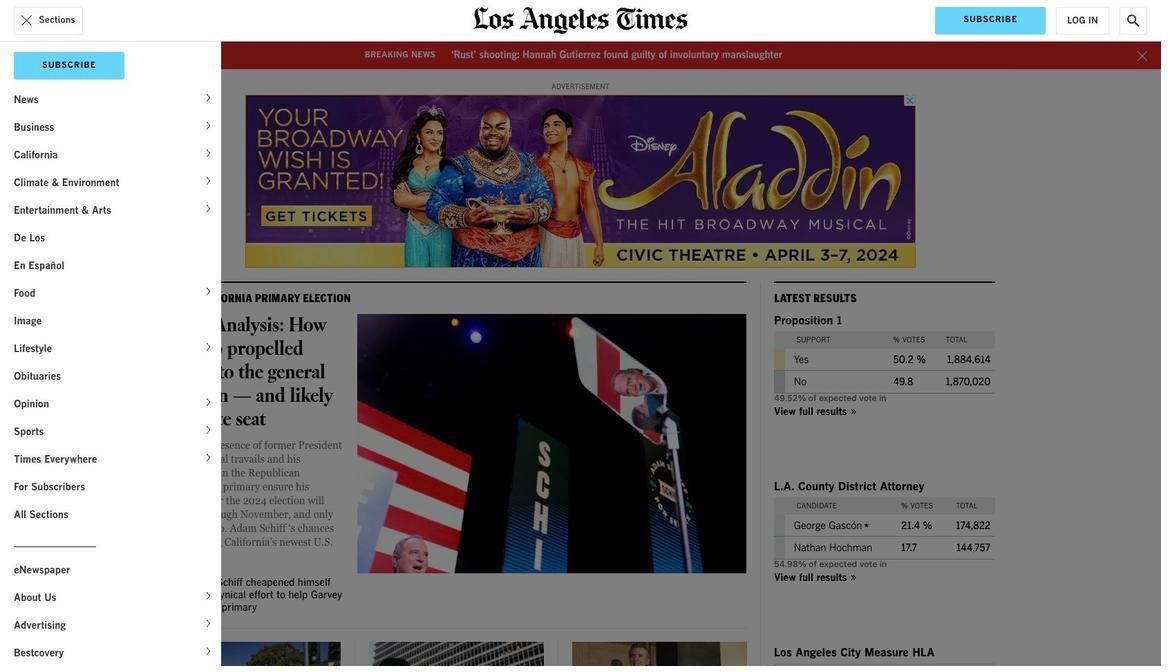 Task type: describe. For each thing, give the bounding box(es) containing it.
5 open sub navigation image from the top
[[207, 424, 214, 436]]

7 open sub navigation image from the top
[[207, 645, 214, 657]]

1 open sub navigation image from the top
[[207, 92, 214, 104]]

3 open sub navigation image from the top
[[207, 341, 214, 353]]

6 open sub navigation image from the top
[[207, 590, 214, 602]]

6 open sub navigation image from the top
[[207, 618, 214, 629]]



Task type: locate. For each thing, give the bounding box(es) containing it.
2 open sub navigation image from the top
[[207, 175, 214, 187]]

open sub navigation image
[[207, 92, 214, 104], [207, 120, 214, 131], [207, 203, 214, 214], [207, 286, 214, 297], [207, 424, 214, 436], [207, 618, 214, 629]]

1 open sub navigation image from the top
[[207, 147, 214, 159]]

los angeles, ca - january 03: gov. gavin newsom expressed shock that the largest mental health institution is the county jail. newsom kicked off his campaign for proposition 1 at los angeles general medical center in los angeles, ca on wednesday, jan. 3, 2024. the proposition is the only statewide initiative on the march 5 primary ballot and asks voters to approve bonds to fund more treatment for mental illness and drug addiction. the initiative is a component of his efforts to tackle homelessness in the state. (myung j. chun / los angeles times) image
[[572, 642, 748, 666]]

home page image
[[474, 7, 688, 34]]

close banner image
[[1138, 51, 1148, 61]]

5 open sub navigation image from the top
[[207, 452, 214, 463]]

4 open sub navigation image from the top
[[207, 396, 214, 408]]

cyclist in new bike lane. move culver city is a new initiative that reconfigures pedestrian, traffic, bus, and bicycle lanes in downtown culver city to reduce congestion and emissions. los angeles, california, usa. (photo by: citizen of the planet/ucg/universal images group via getty images) image
[[166, 642, 341, 666]]

los angeles, ca - march 05: los angeles county district attorney george gascon meets with media in grand park on tuesday, march 5, 2024 in los angeles, ca. (myung chun / los angeles times) image
[[369, 642, 544, 666]]

4 open sub navigation image from the top
[[207, 286, 214, 297]]

open sub navigation image
[[207, 147, 214, 159], [207, 175, 214, 187], [207, 341, 214, 353], [207, 396, 214, 408], [207, 452, 214, 463], [207, 590, 214, 602], [207, 645, 214, 657]]

2 open sub navigation image from the top
[[207, 120, 214, 131]]

los angeles, ca - march 05: adam schiff speaks to the crowd during his election night party, replacing the seat left vacated by sen. dianne feinstein, in the avalon on tuesday, march 5, 2024 in los angeles, ca. (wally skalij / los angeles times) image
[[358, 314, 747, 574]]

3 open sub navigation image from the top
[[207, 203, 214, 214]]



Task type: vqa. For each thing, say whether or not it's contained in the screenshot.
Advertisement element to the top
no



